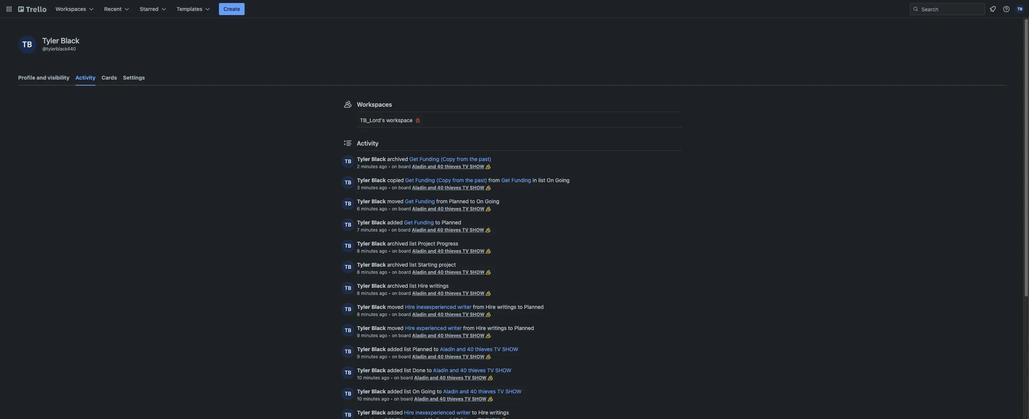 Task type: describe. For each thing, give the bounding box(es) containing it.
(copy for copied
[[436, 177, 451, 183]]

2 vertical spatial on
[[413, 388, 420, 395]]

list for hire
[[409, 283, 417, 289]]

8 minutes ago • on board aladin and 40 thieves tv show for starting
[[357, 270, 485, 275]]

black for tyler black added get funding to planned
[[371, 219, 386, 226]]

cards
[[102, 74, 117, 81]]

aladin down project
[[412, 248, 427, 254]]

all members of the workspace can see and edit this board. image for tyler black archived get funding (copy from the past)
[[484, 163, 492, 171]]

sm image
[[414, 117, 422, 124]]

8 for tyler black archived list project progress
[[357, 248, 360, 254]]

list for done
[[404, 367, 411, 374]]

tyler for tyler black added list done to aladin and 40 thieves tv show
[[357, 367, 370, 374]]

aladin down tyler black added list done to aladin and 40 thieves tv show
[[443, 388, 458, 395]]

profile and visibility
[[18, 74, 69, 81]]

6 minutes ago • on board aladin and 40 thieves tv show
[[357, 206, 485, 212]]

2 vertical spatial going
[[421, 388, 435, 395]]

1 vertical spatial on
[[476, 198, 484, 205]]

3
[[357, 185, 360, 191]]

9 minutes ago link
[[357, 333, 387, 339]]

on for all members of the workspace can see and edit this board. icon associated with to planned
[[392, 227, 397, 233]]

starred
[[140, 6, 158, 12]]

progress
[[437, 240, 458, 247]]

list right in
[[538, 177, 545, 183]]

7
[[357, 227, 360, 233]]

funding for tyler black archived get funding (copy from the past)
[[420, 156, 439, 162]]

black for tyler black @ tylerblack440
[[61, 36, 79, 45]]

all members of the workspace can see and edit this board. image for tyler black added list done to aladin and 40 thieves tv show
[[487, 375, 494, 382]]

aladin down done
[[414, 375, 429, 381]]

visibility
[[48, 74, 69, 81]]

tyler for tyler black added hire inexexperienced writer to hire writings
[[357, 410, 370, 416]]

archived for project
[[387, 240, 408, 247]]

aladin up tyler black moved get funding from planned to on going
[[412, 185, 427, 191]]

workspaces button
[[51, 3, 98, 15]]

templates button
[[172, 3, 214, 15]]

writer for tyler black moved hire inexexperienced writer from hire writings to planned
[[458, 304, 472, 310]]

inexexperienced for added
[[415, 410, 455, 416]]

0 horizontal spatial activity
[[75, 74, 96, 81]]

get funding link for from planned to on going
[[405, 198, 435, 205]]

list for on
[[404, 388, 411, 395]]

added for planned
[[387, 346, 403, 353]]

10 for tyler black added list done to aladin and 40 thieves tv show
[[357, 375, 362, 381]]

from for tyler black copied get funding (copy from the past) from get funding in list on going
[[453, 177, 464, 183]]

search image
[[913, 6, 919, 12]]

from for tyler black moved hire experienced writer from hire writings to planned
[[463, 325, 475, 331]]

2
[[357, 164, 360, 170]]

on for all members of the workspace can see and edit this board. icon associated with tyler black added list planned to aladin and 40 thieves tv show
[[392, 354, 397, 360]]

funding for tyler black moved get funding from planned to on going
[[415, 198, 435, 205]]

black for tyler black added list planned to aladin and 40 thieves tv show
[[371, 346, 386, 353]]

added for funding
[[387, 219, 403, 226]]

tyler black moved hire inexexperienced writer from hire writings to planned
[[357, 304, 544, 310]]

workspace
[[386, 117, 413, 123]]

@
[[42, 46, 46, 52]]

Search field
[[919, 3, 985, 15]]

in
[[533, 177, 537, 183]]

tyler for tyler black @ tylerblack440
[[42, 36, 59, 45]]

list for planned
[[404, 346, 411, 353]]

9 minutes ago • on board aladin and 40 thieves tv show for added list planned to
[[357, 354, 485, 360]]

2 horizontal spatial on
[[547, 177, 554, 183]]

tyler black added list on going to aladin and 40 thieves tv show
[[357, 388, 522, 395]]

activity link
[[75, 71, 96, 86]]

get for tyler black copied get funding (copy from the past) from get funding in list on going
[[405, 177, 414, 183]]

8 minutes ago • on board aladin and 40 thieves tv show for hire
[[357, 291, 485, 296]]

aladin up experienced
[[412, 312, 427, 318]]

10 minutes ago • on board aladin and 40 thieves tv show for done
[[357, 375, 487, 381]]

aladin down tyler black moved hire experienced writer from hire writings to planned
[[440, 346, 455, 353]]

tyler for tyler black archived list starting project
[[357, 262, 370, 268]]

from for tyler black archived get funding (copy from the past)
[[457, 156, 468, 162]]

1 horizontal spatial going
[[485, 198, 499, 205]]

tyler for tyler black archived get funding (copy from the past)
[[357, 156, 370, 162]]

workspaces inside dropdown button
[[55, 6, 86, 12]]

cards link
[[102, 71, 117, 85]]

tyler for tyler black added list on going to aladin and 40 thieves tv show
[[357, 388, 370, 395]]

archived for starting
[[387, 262, 408, 268]]

6 minutes ago link
[[357, 206, 387, 212]]

tyler for tyler black archived list project progress
[[357, 240, 370, 247]]

back to home image
[[18, 3, 46, 15]]

7 minutes ago link
[[357, 227, 387, 233]]

black for tyler black moved hire inexexperienced writer from hire writings to planned
[[371, 304, 386, 310]]

tyler black archived list hire writings
[[357, 283, 449, 289]]

get for tyler black archived get funding (copy from the past)
[[410, 156, 418, 162]]

8 minutes ago • on board aladin and 40 thieves tv show for project
[[357, 248, 485, 254]]

aladin down tyler black moved get funding from planned to on going
[[412, 206, 427, 212]]

all members of the workspace can see and edit this board. image for tyler black added list planned to aladin and 40 thieves tv show
[[485, 353, 492, 361]]

tyler black @ tylerblack440
[[42, 36, 79, 52]]

2 minutes ago • on board aladin and 40 thieves tv show
[[357, 164, 484, 170]]

settings
[[123, 74, 145, 81]]

aladin down 'tyler black archived get funding (copy from the past)'
[[412, 164, 426, 170]]

added for done
[[387, 367, 403, 374]]

past) for tyler black archived get funding (copy from the past)
[[479, 156, 491, 162]]

create button
[[219, 3, 245, 15]]

aladin down starting
[[412, 270, 427, 275]]

4 8 from the top
[[357, 312, 360, 318]]

all members of the workspace can see and edit this board. image for from hire writings to planned
[[485, 332, 492, 340]]

past) for tyler black copied get funding (copy from the past) from get funding in list on going
[[475, 177, 487, 183]]

all members of the workspace can see and edit this board. image for to planned
[[484, 227, 492, 234]]

tb_lord's workspace link
[[357, 114, 682, 126]]

funding for tyler black added get funding to planned
[[414, 219, 434, 226]]

aladin up tyler black added list on going to aladin and 40 thieves tv show
[[433, 367, 448, 374]]

hire experienced writer link
[[405, 325, 462, 331]]

aladin up done
[[412, 354, 427, 360]]

hire inexexperienced writer link for added
[[404, 410, 471, 416]]

10 for tyler black added list on going to aladin and 40 thieves tv show
[[357, 396, 362, 402]]

3 minutes ago • on board aladin and 40 thieves tv show
[[357, 185, 485, 191]]

writings for tyler black moved hire inexexperienced writer from hire writings to planned
[[497, 304, 516, 310]]



Task type: locate. For each thing, give the bounding box(es) containing it.
8 minutes ago • on board aladin and 40 thieves tv show
[[357, 248, 485, 254], [357, 270, 485, 275], [357, 291, 485, 296], [357, 312, 485, 318]]

•
[[388, 164, 391, 170], [388, 185, 391, 191], [389, 206, 391, 212], [388, 227, 390, 233], [389, 248, 391, 254], [389, 270, 391, 275], [389, 291, 391, 296], [389, 312, 391, 318], [389, 333, 391, 339], [389, 354, 391, 360], [391, 375, 393, 381], [391, 396, 393, 402]]

all members of the workspace can see and edit this board. image for from
[[485, 184, 492, 192]]

aladin down tyler black archived list hire writings at the left bottom of page
[[412, 291, 427, 296]]

recent button
[[100, 3, 134, 15]]

2 horizontal spatial going
[[555, 177, 570, 183]]

writer up tyler black moved hire experienced writer from hire writings to planned
[[458, 304, 472, 310]]

8 minutes ago • on board aladin and 40 thieves tv show down tyler black archived list hire writings at the left bottom of page
[[357, 291, 485, 296]]

black for tyler black added hire inexexperienced writer to hire writings
[[371, 410, 386, 416]]

going up tyler black added hire inexexperienced writer to hire writings
[[421, 388, 435, 395]]

1 vertical spatial going
[[485, 198, 499, 205]]

on for tyler black added list on going to aladin and 40 thieves tv show all members of the workspace can see and edit this board. icon
[[394, 396, 399, 402]]

1 vertical spatial activity
[[357, 140, 379, 147]]

1 vertical spatial past)
[[475, 177, 487, 183]]

0 notifications image
[[988, 5, 997, 14]]

0 vertical spatial going
[[555, 177, 570, 183]]

2 9 minutes ago • on board aladin and 40 thieves tv show from the top
[[357, 354, 485, 360]]

8 for tyler black archived list hire writings
[[357, 291, 360, 296]]

templates
[[177, 6, 202, 12]]

2 added from the top
[[387, 346, 403, 353]]

hire
[[418, 283, 428, 289], [405, 304, 415, 310], [486, 304, 496, 310], [405, 325, 415, 331], [476, 325, 486, 331], [404, 410, 414, 416], [478, 410, 488, 416]]

1 vertical spatial tyler black (tylerblack440) image
[[342, 282, 354, 294]]

2 archived from the top
[[387, 240, 408, 247]]

archived
[[387, 156, 408, 162], [387, 240, 408, 247], [387, 262, 408, 268], [387, 283, 408, 289]]

black for tyler black moved hire experienced writer from hire writings to planned
[[371, 325, 386, 331]]

2 9 from the top
[[357, 354, 360, 360]]

9
[[357, 333, 360, 339], [357, 354, 360, 360]]

1 vertical spatial the
[[465, 177, 473, 183]]

1 vertical spatial 10
[[357, 396, 362, 402]]

2 vertical spatial moved
[[387, 325, 404, 331]]

funding
[[420, 156, 439, 162], [415, 177, 435, 183], [512, 177, 531, 183], [415, 198, 435, 205], [414, 219, 434, 226]]

recent
[[104, 6, 122, 12]]

10 minutes ago • on board aladin and 40 thieves tv show for on
[[357, 396, 487, 402]]

done
[[413, 367, 425, 374]]

get funding link for to planned
[[404, 219, 434, 226]]

tyler black (tylerblack440) image
[[18, 35, 36, 54], [342, 156, 354, 168], [342, 177, 354, 189], [342, 198, 354, 210], [342, 219, 354, 231], [342, 240, 354, 252], [342, 261, 354, 273], [342, 304, 354, 316], [342, 325, 354, 337], [342, 346, 354, 358], [342, 367, 354, 379], [342, 388, 354, 400], [342, 409, 354, 419]]

on for all members of the workspace can see and edit this board. image for tyler black added list done to aladin and 40 thieves tv show
[[394, 375, 399, 381]]

tyler for tyler black copied get funding (copy from the past) from get funding in list on going
[[357, 177, 370, 183]]

hire inexexperienced writer link for moved
[[405, 304, 472, 310]]

activity
[[75, 74, 96, 81], [357, 140, 379, 147]]

0 vertical spatial get funding link
[[501, 177, 531, 183]]

get funding link up 7 minutes ago • on board aladin and 40 thieves tv show
[[404, 219, 434, 226]]

get up 6 minutes ago • on board aladin and 40 thieves tv show
[[405, 198, 414, 205]]

moved left experienced
[[387, 325, 404, 331]]

list for starting
[[409, 262, 417, 268]]

10 minutes ago • on board aladin and 40 thieves tv show up tyler black added hire inexexperienced writer to hire writings
[[357, 396, 487, 402]]

on for all members of the workspace can see and edit this board. icon for from hire writings to planned
[[392, 333, 397, 339]]

tyler for tyler black moved get funding from planned to on going
[[357, 198, 370, 205]]

all members of the workspace can see and edit this board. image for from planned to on going
[[485, 205, 492, 213]]

2 moved from the top
[[387, 304, 404, 310]]

2 10 from the top
[[357, 396, 362, 402]]

1 9 from the top
[[357, 333, 360, 339]]

tv
[[462, 164, 469, 170], [462, 185, 469, 191], [463, 206, 469, 212], [462, 227, 468, 233], [463, 248, 469, 254], [463, 270, 469, 275], [463, 291, 469, 296], [463, 312, 469, 318], [463, 333, 469, 339], [494, 346, 501, 353], [463, 354, 469, 360], [487, 367, 494, 374], [465, 375, 471, 381], [497, 388, 504, 395], [465, 396, 471, 402]]

writer for tyler black added hire inexexperienced writer to hire writings
[[457, 410, 471, 416]]

funding up 7 minutes ago • on board aladin and 40 thieves tv show
[[414, 219, 434, 226]]

writings for tyler black moved hire experienced writer from hire writings to planned
[[487, 325, 507, 331]]

black for tyler black archived get funding (copy from the past)
[[371, 156, 386, 162]]

1 8 minutes ago • on board aladin and 40 thieves tv show from the top
[[357, 248, 485, 254]]

1 added from the top
[[387, 219, 403, 226]]

4 8 minutes ago • on board aladin and 40 thieves tv show from the top
[[357, 312, 485, 318]]

5 added from the top
[[387, 410, 403, 416]]

9 for moved
[[357, 333, 360, 339]]

tyler for tyler black moved hire inexexperienced writer from hire writings to planned
[[357, 304, 370, 310]]

tyler black added list planned to aladin and 40 thieves tv show
[[357, 346, 518, 353]]

10
[[357, 375, 362, 381], [357, 396, 362, 402]]

0 horizontal spatial tyler black (tylerblack440) image
[[342, 282, 354, 294]]

1 vertical spatial get funding (copy from the past) link
[[405, 177, 487, 183]]

added for inexexperienced
[[387, 410, 403, 416]]

on for all members of the workspace can see and edit this board. image corresponding to from hire writings to planned
[[392, 312, 397, 318]]

minutes
[[361, 164, 378, 170], [361, 185, 378, 191], [361, 206, 378, 212], [361, 227, 378, 233], [361, 248, 378, 254], [361, 270, 378, 275], [361, 291, 378, 296], [361, 312, 378, 318], [361, 333, 378, 339], [361, 354, 378, 360], [363, 375, 380, 381], [363, 396, 380, 402]]

0 vertical spatial get funding (copy from the past) link
[[410, 156, 491, 162]]

3 minutes ago link
[[357, 185, 387, 191]]

primary element
[[0, 0, 1029, 18]]

tyler black archived list project progress
[[357, 240, 458, 247]]

40
[[437, 164, 444, 170], [437, 185, 444, 191], [437, 206, 444, 212], [437, 227, 443, 233], [437, 248, 444, 254], [437, 270, 444, 275], [437, 291, 444, 296], [437, 312, 444, 318], [437, 333, 444, 339], [467, 346, 474, 353], [437, 354, 444, 360], [460, 367, 467, 374], [439, 375, 446, 381], [470, 388, 477, 395], [439, 396, 446, 402]]

hire inexexperienced writer link
[[405, 304, 472, 310], [404, 410, 471, 416]]

going right in
[[555, 177, 570, 183]]

tyler inside tyler black @ tylerblack440
[[42, 36, 59, 45]]

archived up tyler black archived list starting project
[[387, 240, 408, 247]]

9 minutes ago • on board aladin and 40 thieves tv show for moved
[[357, 333, 485, 339]]

black for tyler black added list done to aladin and 40 thieves tv show
[[371, 367, 386, 374]]

0 vertical spatial moved
[[387, 198, 404, 205]]

0 vertical spatial tyler black (tylerblack440) image
[[1016, 5, 1025, 14]]

starting
[[418, 262, 437, 268]]

0 vertical spatial hire inexexperienced writer link
[[405, 304, 472, 310]]

tylerblack440
[[46, 46, 76, 52]]

tyler black archived get funding (copy from the past)
[[357, 156, 491, 162]]

funding up 2 minutes ago • on board aladin and 40 thieves tv show
[[420, 156, 439, 162]]

all members of the workspace can see and edit this board. image
[[485, 184, 492, 192], [485, 205, 492, 213], [484, 227, 492, 234], [485, 248, 492, 255], [485, 269, 492, 276], [485, 332, 492, 340], [485, 353, 492, 361], [487, 396, 494, 403]]

archived for hire
[[387, 283, 408, 289]]

get up 3 minutes ago • on board aladin and 40 thieves tv show
[[405, 177, 414, 183]]

writer down tyler black added list on going to aladin and 40 thieves tv show
[[457, 410, 471, 416]]

8
[[357, 248, 360, 254], [357, 270, 360, 275], [357, 291, 360, 296], [357, 312, 360, 318]]

1 vertical spatial moved
[[387, 304, 404, 310]]

black inside tyler black @ tylerblack440
[[61, 36, 79, 45]]

1 9 minutes ago • on board aladin and 40 thieves tv show from the top
[[357, 333, 485, 339]]

tyler black moved hire experienced writer from hire writings to planned
[[357, 325, 534, 331]]

ago
[[379, 164, 387, 170], [379, 185, 387, 191], [379, 206, 387, 212], [379, 227, 387, 233], [379, 248, 387, 254], [379, 270, 387, 275], [379, 291, 387, 296], [379, 312, 387, 318], [379, 333, 387, 339], [379, 354, 387, 360], [381, 375, 389, 381], [381, 396, 389, 402]]

on for all members of the workspace can see and edit this board. image for tyler black archived get funding (copy from the past)
[[392, 164, 397, 170]]

the
[[470, 156, 477, 162], [465, 177, 473, 183]]

tb_lord's workspace
[[360, 117, 413, 123]]

list left project
[[409, 240, 417, 247]]

0 vertical spatial 10
[[357, 375, 362, 381]]

tyler for tyler black added list planned to aladin and 40 thieves tv show
[[357, 346, 370, 353]]

1 vertical spatial 10 minutes ago • on board aladin and 40 thieves tv show
[[357, 396, 487, 402]]

get funding link left in
[[501, 177, 531, 183]]

2 8 minutes ago • on board aladin and 40 thieves tv show from the top
[[357, 270, 485, 275]]

funding up 3 minutes ago • on board aladin and 40 thieves tv show
[[415, 177, 435, 183]]

1 moved from the top
[[387, 198, 404, 205]]

0 vertical spatial on
[[547, 177, 554, 183]]

0 vertical spatial writer
[[458, 304, 472, 310]]

list for project
[[409, 240, 417, 247]]

(copy for archived
[[441, 156, 455, 162]]

get left in
[[501, 177, 510, 183]]

get up 7 minutes ago • on board aladin and 40 thieves tv show
[[404, 219, 413, 226]]

3 added from the top
[[387, 367, 403, 374]]

1 vertical spatial (copy
[[436, 177, 451, 183]]

board
[[398, 164, 411, 170], [398, 185, 411, 191], [399, 206, 411, 212], [398, 227, 411, 233], [399, 248, 411, 254], [399, 270, 411, 275], [399, 291, 411, 296], [399, 312, 411, 318], [399, 333, 411, 339], [399, 354, 411, 360], [401, 375, 413, 381], [401, 396, 413, 402]]

1 horizontal spatial tyler black (tylerblack440) image
[[1016, 5, 1025, 14]]

0 vertical spatial past)
[[479, 156, 491, 162]]

3 8 from the top
[[357, 291, 360, 296]]

9 minutes ago • on board aladin and 40 thieves tv show
[[357, 333, 485, 339], [357, 354, 485, 360]]

get for tyler black moved get funding from planned to on going
[[405, 198, 414, 205]]

9 down '9 minutes ago' link
[[357, 354, 360, 360]]

tyler for tyler black moved hire experienced writer from hire writings to planned
[[357, 325, 370, 331]]

1 vertical spatial get funding link
[[405, 198, 435, 205]]

black for tyler black copied get funding (copy from the past) from get funding in list on going
[[371, 177, 386, 183]]

funding for tyler black copied get funding (copy from the past) from get funding in list on going
[[415, 177, 435, 183]]

list down hire experienced writer link on the left of the page
[[404, 346, 411, 353]]

9 for added list planned to
[[357, 354, 360, 360]]

going down tyler black copied get funding (copy from the past) from get funding in list on going
[[485, 198, 499, 205]]

writer down "tyler black moved hire inexexperienced writer from hire writings to planned"
[[448, 325, 462, 331]]

9 minutes ago • on board aladin and 40 thieves tv show down experienced
[[357, 333, 485, 339]]

funding left in
[[512, 177, 531, 183]]

4 added from the top
[[387, 388, 403, 395]]

tyler black archived list starting project
[[357, 262, 456, 268]]

aladin up tyler black added hire inexexperienced writer to hire writings
[[414, 396, 429, 402]]

project
[[439, 262, 456, 268]]

open information menu image
[[1003, 5, 1010, 13]]

inexexperienced
[[416, 304, 456, 310], [415, 410, 455, 416]]

thieves
[[445, 164, 461, 170], [445, 185, 461, 191], [445, 206, 461, 212], [445, 227, 461, 233], [445, 248, 461, 254], [445, 270, 461, 275], [445, 291, 461, 296], [445, 312, 461, 318], [445, 333, 461, 339], [475, 346, 493, 353], [445, 354, 461, 360], [468, 367, 486, 374], [447, 375, 463, 381], [478, 388, 496, 395], [447, 396, 463, 402]]

workspaces up tyler black @ tylerblack440
[[55, 6, 86, 12]]

get funding (copy from the past) link for archived
[[410, 156, 491, 162]]

list left starting
[[409, 262, 417, 268]]

tyler black copied get funding (copy from the past) from get funding in list on going
[[357, 177, 570, 183]]

0 vertical spatial inexexperienced
[[416, 304, 456, 310]]

1 horizontal spatial on
[[476, 198, 484, 205]]

writings
[[429, 283, 449, 289], [497, 304, 516, 310], [487, 325, 507, 331], [490, 410, 509, 416]]

copied
[[387, 177, 404, 183]]

and
[[37, 74, 46, 81], [428, 164, 436, 170], [428, 185, 436, 191], [428, 206, 436, 212], [427, 227, 436, 233], [428, 248, 436, 254], [428, 270, 436, 275], [428, 291, 436, 296], [428, 312, 436, 318], [428, 333, 436, 339], [457, 346, 466, 353], [428, 354, 436, 360], [450, 367, 459, 374], [430, 375, 438, 381], [460, 388, 469, 395], [430, 396, 438, 402]]

0 horizontal spatial on
[[413, 388, 420, 395]]

hire inexexperienced writer link up hire experienced writer link on the left of the page
[[405, 304, 472, 310]]

from
[[457, 156, 468, 162], [453, 177, 464, 183], [489, 177, 500, 183], [436, 198, 448, 205], [473, 304, 484, 310], [463, 325, 475, 331]]

3 archived from the top
[[387, 262, 408, 268]]

experienced
[[416, 325, 446, 331]]

activity left the cards
[[75, 74, 96, 81]]

hire inexexperienced writer link down tyler black added list on going to aladin and 40 thieves tv show
[[404, 410, 471, 416]]

7 minutes ago • on board aladin and 40 thieves tv show
[[357, 227, 484, 233]]

(copy up 3 minutes ago • on board aladin and 40 thieves tv show
[[436, 177, 451, 183]]

0 vertical spatial (copy
[[441, 156, 455, 162]]

the for copied
[[465, 177, 473, 183]]

to
[[470, 198, 475, 205], [435, 219, 440, 226], [518, 304, 523, 310], [508, 325, 513, 331], [434, 346, 439, 353], [427, 367, 432, 374], [437, 388, 442, 395], [472, 410, 477, 416]]

1 vertical spatial inexexperienced
[[415, 410, 455, 416]]

2 vertical spatial get funding link
[[404, 219, 434, 226]]

on down tyler black copied get funding (copy from the past) from get funding in list on going
[[476, 198, 484, 205]]

profile and visibility link
[[18, 71, 69, 85]]

3 8 minutes ago • on board aladin and 40 thieves tv show from the top
[[357, 291, 485, 296]]

added
[[387, 219, 403, 226], [387, 346, 403, 353], [387, 367, 403, 374], [387, 388, 403, 395], [387, 410, 403, 416]]

moved for get funding
[[387, 198, 404, 205]]

aladin and 40 thieves tv show link
[[412, 164, 484, 170], [412, 185, 485, 191], [412, 206, 485, 212], [412, 227, 484, 233], [412, 248, 485, 254], [412, 270, 485, 275], [412, 291, 485, 296], [412, 312, 485, 318], [412, 333, 485, 339], [440, 346, 518, 353], [412, 354, 485, 360], [433, 367, 512, 374], [414, 375, 487, 381], [443, 388, 522, 395], [414, 396, 487, 402]]

aladin down experienced
[[412, 333, 427, 339]]

2 minutes ago link
[[357, 164, 387, 170]]

writer
[[458, 304, 472, 310], [448, 325, 462, 331], [457, 410, 471, 416]]

tyler black moved get funding from planned to on going
[[357, 198, 499, 205]]

2 8 from the top
[[357, 270, 360, 275]]

3 moved from the top
[[387, 325, 404, 331]]

1 10 minutes ago • on board aladin and 40 thieves tv show from the top
[[357, 375, 487, 381]]

get funding link
[[501, 177, 531, 183], [405, 198, 435, 205], [404, 219, 434, 226]]

0 horizontal spatial workspaces
[[55, 6, 86, 12]]

get funding link up 6 minutes ago • on board aladin and 40 thieves tv show
[[405, 198, 435, 205]]

on right in
[[547, 177, 554, 183]]

archived down tyler black archived list starting project
[[387, 283, 408, 289]]

8 minutes ago • on board aladin and 40 thieves tv show up experienced
[[357, 312, 485, 318]]

8 minutes ago link
[[357, 312, 387, 318]]

black for tyler black archived list starting project
[[371, 262, 386, 268]]

10 minutes ago • on board aladin and 40 thieves tv show down done
[[357, 375, 487, 381]]

black for tyler black archived list hire writings
[[371, 283, 386, 289]]

0 horizontal spatial going
[[421, 388, 435, 395]]

0 vertical spatial activity
[[75, 74, 96, 81]]

4 archived from the top
[[387, 283, 408, 289]]

2 10 minutes ago • on board aladin and 40 thieves tv show from the top
[[357, 396, 487, 402]]

all members of the workspace can see and edit this board. image for from hire writings to planned
[[485, 311, 492, 319]]

2 vertical spatial writer
[[457, 410, 471, 416]]

8 minutes ago • on board aladin and 40 thieves tv show down project
[[357, 248, 485, 254]]

0 vertical spatial workspaces
[[55, 6, 86, 12]]

0 vertical spatial 9 minutes ago • on board aladin and 40 thieves tv show
[[357, 333, 485, 339]]

settings link
[[123, 71, 145, 85]]

added for on
[[387, 388, 403, 395]]

moved down tyler black archived list hire writings at the left bottom of page
[[387, 304, 404, 310]]

tyler black added list done to aladin and 40 thieves tv show
[[357, 367, 512, 374]]

1 vertical spatial writer
[[448, 325, 462, 331]]

activity up 2 minutes ago "link"
[[357, 140, 379, 147]]

1 vertical spatial 9 minutes ago • on board aladin and 40 thieves tv show
[[357, 354, 485, 360]]

moved for hire experienced writer
[[387, 325, 404, 331]]

inexexperienced down tyler black added list on going to aladin and 40 thieves tv show
[[415, 410, 455, 416]]

archived up tyler black archived list hire writings at the left bottom of page
[[387, 262, 408, 268]]

0 vertical spatial the
[[470, 156, 477, 162]]

1 archived from the top
[[387, 156, 408, 162]]

on
[[547, 177, 554, 183], [476, 198, 484, 205], [413, 388, 420, 395]]

1 10 from the top
[[357, 375, 362, 381]]

on
[[392, 164, 397, 170], [392, 185, 397, 191], [392, 206, 397, 212], [392, 227, 397, 233], [392, 248, 397, 254], [392, 270, 397, 275], [392, 291, 397, 296], [392, 312, 397, 318], [392, 333, 397, 339], [392, 354, 397, 360], [394, 375, 399, 381], [394, 396, 399, 402]]

black for tyler black archived list project progress
[[371, 240, 386, 247]]

get funding (copy from the past) link for copied
[[405, 177, 487, 183]]

aladin
[[412, 164, 426, 170], [412, 185, 427, 191], [412, 206, 427, 212], [412, 227, 426, 233], [412, 248, 427, 254], [412, 270, 427, 275], [412, 291, 427, 296], [412, 312, 427, 318], [412, 333, 427, 339], [440, 346, 455, 353], [412, 354, 427, 360], [433, 367, 448, 374], [414, 375, 429, 381], [443, 388, 458, 395], [414, 396, 429, 402]]

on down done
[[413, 388, 420, 395]]

black for tyler black moved get funding from planned to on going
[[371, 198, 386, 205]]

writings for tyler black added hire inexexperienced writer to hire writings
[[490, 410, 509, 416]]

all members of the workspace can see and edit this board. image
[[484, 163, 492, 171], [485, 290, 492, 297], [485, 311, 492, 319], [487, 375, 494, 382], [500, 417, 507, 419]]

get up 2 minutes ago • on board aladin and 40 thieves tv show
[[410, 156, 418, 162]]

1 8 from the top
[[357, 248, 360, 254]]

all members of the workspace can see and edit this board. image for tyler black added list on going to aladin and 40 thieves tv show
[[487, 396, 494, 403]]

moved for hire inexexperienced writer
[[387, 304, 404, 310]]

project
[[418, 240, 435, 247]]

show
[[470, 164, 484, 170], [470, 185, 485, 191], [470, 206, 485, 212], [470, 227, 484, 233], [470, 248, 485, 254], [470, 270, 485, 275], [470, 291, 485, 296], [470, 312, 485, 318], [470, 333, 485, 339], [502, 346, 518, 353], [470, 354, 485, 360], [495, 367, 512, 374], [472, 375, 487, 381], [505, 388, 522, 395], [472, 396, 487, 402]]

tyler black added hire inexexperienced writer to hire writings
[[357, 410, 509, 416]]

(copy
[[441, 156, 455, 162], [436, 177, 451, 183]]

moved down copied
[[387, 198, 404, 205]]

inexexperienced for moved
[[416, 304, 456, 310]]

tyler
[[42, 36, 59, 45], [357, 156, 370, 162], [357, 177, 370, 183], [357, 198, 370, 205], [357, 219, 370, 226], [357, 240, 370, 247], [357, 262, 370, 268], [357, 283, 370, 289], [357, 304, 370, 310], [357, 325, 370, 331], [357, 346, 370, 353], [357, 367, 370, 374], [357, 388, 370, 395], [357, 410, 370, 416]]

tyler for tyler black archived list hire writings
[[357, 283, 370, 289]]

1 vertical spatial 9
[[357, 354, 360, 360]]

get for tyler black added get funding to planned
[[404, 219, 413, 226]]

tyler for tyler black added get funding to planned
[[357, 219, 370, 226]]

the for archived
[[470, 156, 477, 162]]

create
[[224, 6, 240, 12]]

1 vertical spatial workspaces
[[357, 101, 392, 108]]

inexexperienced up hire experienced writer link on the left of the page
[[416, 304, 456, 310]]

aladin down tyler black added get funding to planned
[[412, 227, 426, 233]]

9 minutes ago • on board aladin and 40 thieves tv show up done
[[357, 354, 485, 360]]

planned
[[449, 198, 469, 205], [442, 219, 461, 226], [524, 304, 544, 310], [514, 325, 534, 331], [413, 346, 432, 353]]

tb_lord's
[[360, 117, 385, 123]]

black for tyler black added list on going to aladin and 40 thieves tv show
[[371, 388, 386, 395]]

past)
[[479, 156, 491, 162], [475, 177, 487, 183]]

(copy up tyler black copied get funding (copy from the past) from get funding in list on going
[[441, 156, 455, 162]]

tyler black (tylerblack440) image
[[1016, 5, 1025, 14], [342, 282, 354, 294]]

list down tyler black archived list starting project
[[409, 283, 417, 289]]

10 minutes ago • on board aladin and 40 thieves tv show
[[357, 375, 487, 381], [357, 396, 487, 402]]

get funding (copy from the past) link
[[410, 156, 491, 162], [405, 177, 487, 183]]

6
[[357, 206, 360, 212]]

workspaces
[[55, 6, 86, 12], [357, 101, 392, 108]]

0 vertical spatial 9
[[357, 333, 360, 339]]

1 vertical spatial hire inexexperienced writer link
[[404, 410, 471, 416]]

funding up 6 minutes ago • on board aladin and 40 thieves tv show
[[415, 198, 435, 205]]

get
[[410, 156, 418, 162], [405, 177, 414, 183], [501, 177, 510, 183], [405, 198, 414, 205], [404, 219, 413, 226]]

1 horizontal spatial activity
[[357, 140, 379, 147]]

archived for funding
[[387, 156, 408, 162]]

workspaces up tb_lord's
[[357, 101, 392, 108]]

0 vertical spatial 10 minutes ago • on board aladin and 40 thieves tv show
[[357, 375, 487, 381]]

going
[[555, 177, 570, 183], [485, 198, 499, 205], [421, 388, 435, 395]]

get funding (copy from the past) link up 3 minutes ago • on board aladin and 40 thieves tv show
[[405, 177, 487, 183]]

on for all members of the workspace can see and edit this board. icon corresponding to from
[[392, 185, 397, 191]]

from for tyler black moved hire inexexperienced writer from hire writings to planned
[[473, 304, 484, 310]]

get funding (copy from the past) link up tyler black copied get funding (copy from the past) from get funding in list on going
[[410, 156, 491, 162]]

archived up copied
[[387, 156, 408, 162]]

8 minutes ago • on board aladin and 40 thieves tv show down starting
[[357, 270, 485, 275]]

9 down 8 minutes ago link at the bottom left of the page
[[357, 333, 360, 339]]

on for from planned to on going's all members of the workspace can see and edit this board. icon
[[392, 206, 397, 212]]

starred button
[[135, 3, 171, 15]]

list up tyler black added hire inexexperienced writer to hire writings
[[404, 388, 411, 395]]

8 for tyler black archived list starting project
[[357, 270, 360, 275]]

1 horizontal spatial workspaces
[[357, 101, 392, 108]]

tyler black added get funding to planned
[[357, 219, 461, 226]]

list left done
[[404, 367, 411, 374]]

profile
[[18, 74, 35, 81]]



Task type: vqa. For each thing, say whether or not it's contained in the screenshot.
on corresponding to Tyler Black (tylerblack440) icon corresponding to archived list Starting project
yes



